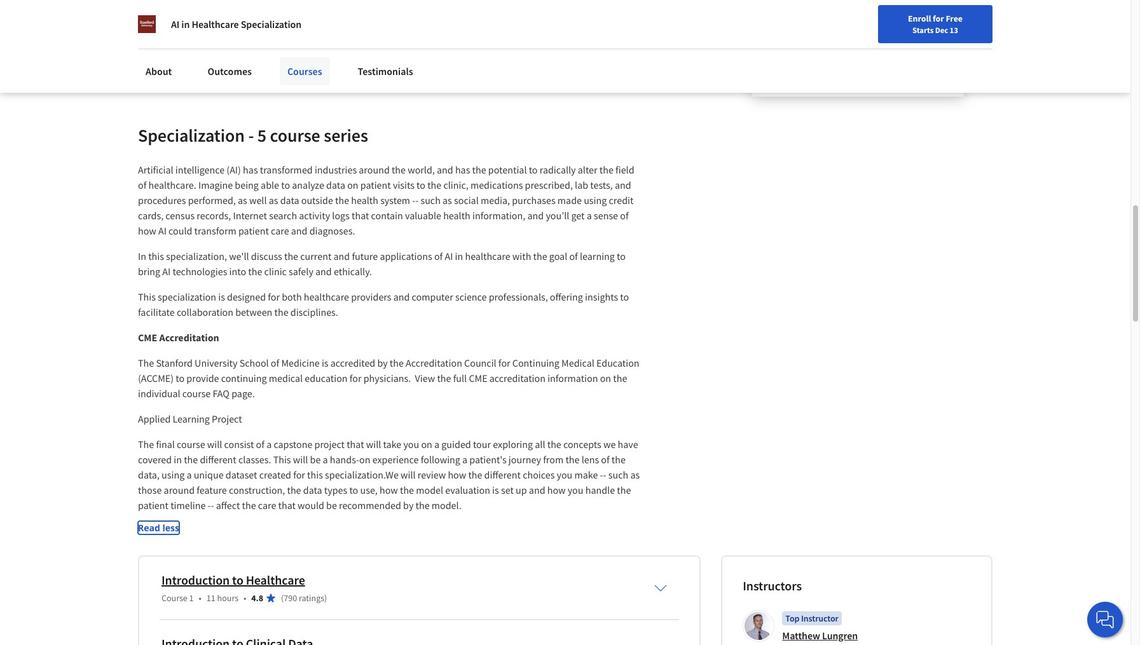 Task type: vqa. For each thing, say whether or not it's contained in the screenshot.
the get
yes



Task type: locate. For each thing, give the bounding box(es) containing it.
such up handle
[[609, 469, 629, 482]]

future
[[352, 250, 378, 263]]

ai
[[171, 18, 180, 31], [158, 225, 167, 237], [445, 250, 453, 263], [162, 265, 171, 278]]

enroll
[[909, 13, 932, 24]]

social down 'credential'
[[207, 45, 232, 58]]

0 vertical spatial different
[[200, 454, 237, 466]]

1 horizontal spatial this
[[273, 454, 291, 466]]

this specialization is designed for both healthcare providers and computer science professionals, offering insights to facilitate collaboration between the disciplines.
[[138, 291, 631, 319]]

such up valuable
[[421, 194, 441, 207]]

contain
[[371, 209, 403, 222]]

2 horizontal spatial data
[[326, 179, 345, 191]]

classes.
[[239, 454, 271, 466]]

0 horizontal spatial has
[[243, 163, 258, 176]]

health down 'clinic,'
[[444, 209, 471, 222]]

0 vertical spatial such
[[421, 194, 441, 207]]

will left consist
[[207, 438, 222, 451]]

1 horizontal spatial healthcare
[[465, 250, 511, 263]]

this for add
[[179, 30, 194, 43]]

1 vertical spatial care
[[258, 499, 276, 512]]

hours
[[217, 593, 239, 604]]

is up education
[[322, 357, 329, 370]]

career
[[833, 40, 858, 52]]

that left would
[[278, 499, 296, 512]]

2 vertical spatial course
[[177, 438, 205, 451]]

1 horizontal spatial healthcare
[[246, 573, 305, 589]]

into
[[229, 265, 246, 278]]

0 horizontal spatial cme
[[138, 331, 157, 344]]

how right use, at the bottom of the page
[[380, 484, 398, 497]]

2 vertical spatial you
[[568, 484, 584, 497]]

by inside the stanford university school of medicine is accredited by the accreditation council for continuing medical education (accme) to provide continuing medical education for physicians.  view the full cme accreditation information on the individual course faq page.
[[378, 357, 388, 370]]

of right applications
[[435, 250, 443, 263]]

the for the stanford university school of medicine is accredited by the accreditation council for continuing medical education (accme) to provide continuing medical education for physicians.  view the full cme accreditation information on the individual course faq page.
[[138, 357, 154, 370]]

this up the created
[[273, 454, 291, 466]]

0 vertical spatial by
[[378, 357, 388, 370]]

cme
[[138, 331, 157, 344], [469, 372, 488, 385]]

0 horizontal spatial healthcare
[[304, 291, 349, 303]]

data down industries
[[326, 179, 345, 191]]

science
[[456, 291, 487, 303]]

2 the from the top
[[138, 438, 154, 451]]

0 horizontal spatial such
[[421, 194, 441, 207]]

ai up the "share"
[[171, 18, 180, 31]]

0 vertical spatial social
[[207, 45, 232, 58]]

the
[[392, 163, 406, 176], [472, 163, 487, 176], [600, 163, 614, 176], [428, 179, 442, 191], [335, 194, 349, 207], [284, 250, 298, 263], [534, 250, 548, 263], [248, 265, 262, 278], [275, 306, 289, 319], [390, 357, 404, 370], [437, 372, 451, 385], [614, 372, 628, 385], [548, 438, 562, 451], [184, 454, 198, 466], [566, 454, 580, 466], [612, 454, 626, 466], [469, 469, 483, 482], [287, 484, 301, 497], [400, 484, 414, 497], [617, 484, 631, 497], [242, 499, 256, 512], [416, 499, 430, 512]]

2 vertical spatial data
[[303, 484, 322, 497]]

in inside the final course will consist of a capstone project that will take you on a guided tour exploring all the concepts we have covered in the different classes. this will be a hands-on experience following a patient's journey from the lens of the data, using a unique dataset created for this specialization.we will review how the different choices you make -- such as those around feature construction, the data types to use, how the model evaluation is set up and how you handle the patient timeline -- affect the care that would be recommended by the model.
[[174, 454, 182, 466]]

stanford
[[156, 357, 193, 370]]

free
[[946, 13, 963, 24]]

•
[[199, 593, 202, 604], [244, 593, 246, 604]]

university
[[195, 357, 238, 370]]

that right logs
[[352, 209, 369, 222]]

healthcare up it
[[192, 18, 239, 31]]

2 vertical spatial that
[[278, 499, 296, 512]]

resume,
[[345, 30, 379, 43]]

0 vertical spatial you
[[404, 438, 419, 451]]

cme down council
[[469, 372, 488, 385]]

on right it
[[194, 45, 205, 58]]

0 vertical spatial the
[[138, 357, 154, 370]]

you down make at the bottom of the page
[[568, 484, 584, 497]]

up
[[516, 484, 527, 497]]

is up "collaboration"
[[218, 291, 225, 303]]

1 horizontal spatial this
[[179, 30, 194, 43]]

data up would
[[303, 484, 322, 497]]

in right add
[[182, 18, 190, 31]]

for inside enroll for free starts dec 13
[[933, 13, 945, 24]]

review down "or"
[[370, 45, 398, 58]]

care inside the final course will consist of a capstone project that will take you on a guided tour exploring all the concepts we have covered in the different classes. this will be a hands-on experience following a patient's journey from the lens of the data, using a unique dataset created for this specialization.we will review how the different choices you make -- such as those around feature construction, the data types to use, how the model evaluation is set up and how you handle the patient timeline -- affect the care that would be recommended by the model.
[[258, 499, 276, 512]]

this right in
[[148, 250, 164, 263]]

coursera career certificate image
[[753, 0, 965, 96]]

0 vertical spatial healthcare
[[192, 18, 239, 31]]

as down have
[[631, 469, 640, 482]]

0 horizontal spatial different
[[200, 454, 237, 466]]

1 vertical spatial review
[[418, 469, 446, 482]]

0 horizontal spatial using
[[162, 469, 185, 482]]

1 vertical spatial is
[[322, 357, 329, 370]]

journey
[[509, 454, 541, 466]]

medical
[[269, 372, 303, 385]]

tour
[[473, 438, 491, 451]]

0 horizontal spatial this
[[148, 250, 164, 263]]

1 vertical spatial different
[[485, 469, 521, 482]]

get
[[572, 209, 585, 222]]

using down 'covered'
[[162, 469, 185, 482]]

0 horizontal spatial •
[[199, 593, 202, 604]]

media,
[[481, 194, 510, 207]]

1 horizontal spatial around
[[359, 163, 390, 176]]

to right the learning
[[617, 250, 626, 263]]

this up would
[[307, 469, 323, 482]]

1 horizontal spatial has
[[456, 163, 470, 176]]

internet
[[233, 209, 267, 222]]

outcomes
[[208, 65, 252, 78]]

0 vertical spatial around
[[359, 163, 390, 176]]

0 vertical spatial be
[[310, 454, 321, 466]]

a
[[587, 209, 592, 222], [267, 438, 272, 451], [435, 438, 440, 451], [323, 454, 328, 466], [463, 454, 468, 466], [187, 469, 192, 482]]

using inside artificial intelligence (ai) has transformed industries around the world, and has the potential to radically alter the field of healthcare. imagine being able to analyze data on patient visits to the clinic, medications prescribed, lab tests, and procedures performed, as well as data outside the health system -- such as social media, purchases made using credit cards, census records, internet search activity logs that contain valuable health information, and you'll get a sense of how ai could transform patient care and diagnoses.
[[584, 194, 607, 207]]

will left take
[[366, 438, 381, 451]]

1 vertical spatial patient
[[239, 225, 269, 237]]

we
[[604, 438, 616, 451]]

applied
[[138, 413, 171, 426]]

and up ethically.
[[334, 250, 350, 263]]

1 horizontal spatial •
[[244, 593, 246, 604]]

0 vertical spatial patient
[[361, 179, 391, 191]]

media
[[234, 45, 261, 58]]

)
[[325, 593, 327, 604]]

the up would
[[287, 484, 301, 497]]

as right well
[[269, 194, 278, 207]]

in down linkedin
[[281, 45, 289, 58]]

the up (accme)
[[138, 357, 154, 370]]

the inside this specialization is designed for both healthcare providers and computer science professionals, offering insights to facilitate collaboration between the disciplines.
[[275, 306, 289, 319]]

1 vertical spatial social
[[454, 194, 479, 207]]

the for the final course will consist of a capstone project that will take you on a guided tour exploring all the concepts we have covered in the different classes. this will be a hands-on experience following a patient's journey from the lens of the data, using a unique dataset created for this specialization.we will review how the different choices you make -- such as those around feature construction, the data types to use, how the model evaluation is set up and how you handle the patient timeline -- affect the care that would be recommended by the model.
[[138, 438, 154, 451]]

1 horizontal spatial health
[[444, 209, 471, 222]]

the down the world, at the top of the page
[[428, 179, 442, 191]]

1 the from the top
[[138, 357, 154, 370]]

0 vertical spatial this
[[179, 30, 194, 43]]

patient down those
[[138, 499, 169, 512]]

a right the get
[[587, 209, 592, 222]]

0 vertical spatial is
[[218, 291, 225, 303]]

on inside add this credential to your linkedin profile, resume, or cv share it on social media and in your performance review
[[194, 45, 205, 58]]

physicians.
[[364, 372, 411, 385]]

1 vertical spatial course
[[183, 387, 211, 400]]

1 vertical spatial healthcare
[[246, 573, 305, 589]]

evaluation
[[446, 484, 491, 497]]

less
[[163, 522, 179, 534]]

to inside this specialization is designed for both healthcare providers and computer science professionals, offering insights to facilitate collaboration between the disciplines.
[[621, 291, 629, 303]]

1 horizontal spatial social
[[454, 194, 479, 207]]

1 vertical spatial such
[[609, 469, 629, 482]]

0 horizontal spatial review
[[370, 45, 398, 58]]

0 vertical spatial this
[[138, 291, 156, 303]]

1 vertical spatial be
[[326, 499, 337, 512]]

for inside the final course will consist of a capstone project that will take you on a guided tour exploring all the concepts we have covered in the different classes. this will be a hands-on experience following a patient's journey from the lens of the data, using a unique dataset created for this specialization.we will review how the different choices you make -- such as those around feature construction, the data types to use, how the model evaluation is set up and how you handle the patient timeline -- affect the care that would be recommended by the model.
[[293, 469, 305, 482]]

will down capstone at the left bottom of the page
[[293, 454, 308, 466]]

and down 'purchases'
[[528, 209, 544, 222]]

to up "prescribed,"
[[529, 163, 538, 176]]

0 horizontal spatial be
[[310, 454, 321, 466]]

0 horizontal spatial by
[[378, 357, 388, 370]]

0 vertical spatial that
[[352, 209, 369, 222]]

0 vertical spatial healthcare
[[465, 250, 511, 263]]

0 horizontal spatial accreditation
[[159, 331, 219, 344]]

accredited
[[331, 357, 376, 370]]

1 vertical spatial specialization
[[138, 124, 245, 147]]

the inside the final course will consist of a capstone project that will take you on a guided tour exploring all the concepts we have covered in the different classes. this will be a hands-on experience following a patient's journey from the lens of the data, using a unique dataset created for this specialization.we will review how the different choices you make -- such as those around feature construction, the data types to use, how the model evaluation is set up and how you handle the patient timeline -- affect the care that would be recommended by the model.
[[138, 438, 154, 451]]

1 horizontal spatial cme
[[469, 372, 488, 385]]

0 vertical spatial data
[[326, 179, 345, 191]]

to right the insights
[[621, 291, 629, 303]]

world,
[[408, 163, 435, 176]]

1 vertical spatial accreditation
[[406, 357, 463, 370]]

of down artificial
[[138, 179, 147, 191]]

0 horizontal spatial data
[[280, 194, 299, 207]]

different up unique
[[200, 454, 237, 466]]

transformed
[[260, 163, 313, 176]]

0 horizontal spatial healthcare
[[192, 18, 239, 31]]

be
[[310, 454, 321, 466], [326, 499, 337, 512]]

2 horizontal spatial is
[[493, 484, 499, 497]]

ai left 'could'
[[158, 225, 167, 237]]

0 vertical spatial review
[[370, 45, 398, 58]]

chat with us image
[[1096, 610, 1116, 631]]

course
[[162, 593, 188, 604]]

this inside add this credential to your linkedin profile, resume, or cv share it on social media and in your performance review
[[179, 30, 194, 43]]

healthcare left "with"
[[465, 250, 511, 263]]

in up science
[[455, 250, 463, 263]]

new
[[815, 40, 832, 52]]

the up medications
[[472, 163, 487, 176]]

on inside the stanford university school of medicine is accredited by the accreditation council for continuing medical education (accme) to provide continuing medical education for physicians.  view the full cme accreditation information on the individual course faq page.
[[600, 372, 612, 385]]

1 horizontal spatial accreditation
[[406, 357, 463, 370]]

• left 4.8 on the left
[[244, 593, 246, 604]]

2 horizontal spatial your
[[796, 40, 813, 52]]

transform
[[194, 225, 237, 237]]

technologies
[[173, 265, 227, 278]]

businesses link
[[100, 0, 173, 25]]

for right the created
[[293, 469, 305, 482]]

ai right applications
[[445, 250, 453, 263]]

0 vertical spatial care
[[271, 225, 289, 237]]

of down credit at the right top of page
[[621, 209, 629, 222]]

-
[[248, 124, 254, 147], [412, 194, 416, 207], [416, 194, 419, 207], [600, 469, 604, 482], [604, 469, 607, 482], [208, 499, 211, 512], [211, 499, 214, 512]]

and down choices
[[529, 484, 546, 497]]

data
[[326, 179, 345, 191], [280, 194, 299, 207], [303, 484, 322, 497]]

1 horizontal spatial such
[[609, 469, 629, 482]]

the up physicians.
[[390, 357, 404, 370]]

ratings
[[299, 593, 325, 604]]

health up contain
[[351, 194, 379, 207]]

to inside the final course will consist of a capstone project that will take you on a guided tour exploring all the concepts we have covered in the different classes. this will be a hands-on experience following a patient's journey from the lens of the data, using a unique dataset created for this specialization.we will review how the different choices you make -- such as those around feature construction, the data types to use, how the model evaluation is set up and how you handle the patient timeline -- affect the care that would be recommended by the model.
[[350, 484, 358, 497]]

the left goal
[[534, 250, 548, 263]]

1 vertical spatial using
[[162, 469, 185, 482]]

healthcare up disciplines.
[[304, 291, 349, 303]]

page.
[[232, 387, 255, 400]]

0 horizontal spatial social
[[207, 45, 232, 58]]

1 vertical spatial cme
[[469, 372, 488, 385]]

both
[[282, 291, 302, 303]]

and inside the final course will consist of a capstone project that will take you on a guided tour exploring all the concepts we have covered in the different classes. this will be a hands-on experience following a patient's journey from the lens of the data, using a unique dataset created for this specialization.we will review how the different choices you make -- such as those around feature construction, the data types to use, how the model evaluation is set up and how you handle the patient timeline -- affect the care that would be recommended by the model.
[[529, 484, 546, 497]]

2 vertical spatial is
[[493, 484, 499, 497]]

concepts
[[564, 438, 602, 451]]

course down provide
[[183, 387, 211, 400]]

0 horizontal spatial around
[[164, 484, 195, 497]]

1 vertical spatial this
[[273, 454, 291, 466]]

1 vertical spatial by
[[403, 499, 414, 512]]

13
[[950, 25, 959, 35]]

0 vertical spatial health
[[351, 194, 379, 207]]

1 horizontal spatial review
[[418, 469, 446, 482]]

for
[[933, 13, 945, 24], [268, 291, 280, 303], [499, 357, 511, 370], [350, 372, 362, 385], [293, 469, 305, 482]]

construction,
[[229, 484, 285, 497]]

1 horizontal spatial using
[[584, 194, 607, 207]]

on
[[194, 45, 205, 58], [348, 179, 359, 191], [600, 372, 612, 385], [421, 438, 433, 451], [360, 454, 371, 466]]

on inside artificial intelligence (ai) has transformed industries around the world, and has the potential to radically alter the field of healthcare. imagine being able to analyze data on patient visits to the clinic, medications prescribed, lab tests, and procedures performed, as well as data outside the health system -- such as social media, purchases made using credit cards, census records, internet search activity logs that contain valuable health information, and you'll get a sense of how ai could transform patient care and diagnoses.
[[348, 179, 359, 191]]

a inside artificial intelligence (ai) has transformed industries around the world, and has the potential to radically alter the field of healthcare. imagine being able to analyze data on patient visits to the clinic, medications prescribed, lab tests, and procedures performed, as well as data outside the health system -- such as social media, purchases made using credit cards, census records, internet search activity logs that contain valuable health information, and you'll get a sense of how ai could transform patient care and diagnoses.
[[587, 209, 592, 222]]

in down final
[[174, 454, 182, 466]]

1 horizontal spatial different
[[485, 469, 521, 482]]

0 vertical spatial using
[[584, 194, 607, 207]]

1 horizontal spatial patient
[[239, 225, 269, 237]]

well
[[249, 194, 267, 207]]

healthcare inside the in this specialization, we'll discuss the current and future applications of ai in healthcare with the goal of learning to bring ai technologies into the clinic safely and ethically.
[[465, 250, 511, 263]]

profile,
[[313, 30, 343, 43]]

1 horizontal spatial is
[[322, 357, 329, 370]]

clinic
[[264, 265, 287, 278]]

around
[[359, 163, 390, 176], [164, 484, 195, 497]]

of inside the stanford university school of medicine is accredited by the accreditation council for continuing medical education (accme) to provide continuing medical education for physicians.  view the full cme accreditation information on the individual course faq page.
[[271, 357, 279, 370]]

accreditation up view
[[406, 357, 463, 370]]

patient inside the final course will consist of a capstone project that will take you on a guided tour exploring all the concepts we have covered in the different classes. this will be a hands-on experience following a patient's journey from the lens of the data, using a unique dataset created for this specialization.we will review how the different choices you make -- such as those around feature construction, the data types to use, how the model evaluation is set up and how you handle the patient timeline -- affect the care that would be recommended by the model.
[[138, 499, 169, 512]]

those
[[138, 484, 162, 497]]

be down project
[[310, 454, 321, 466]]

cme down facilitate
[[138, 331, 157, 344]]

the up 'covered'
[[138, 438, 154, 451]]

that
[[352, 209, 369, 222], [347, 438, 364, 451], [278, 499, 296, 512]]

different up the set
[[485, 469, 521, 482]]

the inside the stanford university school of medicine is accredited by the accreditation council for continuing medical education (accme) to provide continuing medical education for physicians.  view the full cme accreditation information on the individual course faq page.
[[138, 357, 154, 370]]

for up dec
[[933, 13, 945, 24]]

this
[[179, 30, 194, 43], [148, 250, 164, 263], [307, 469, 323, 482]]

it
[[186, 45, 192, 58]]

experience
[[373, 454, 419, 466]]

this up facilitate
[[138, 291, 156, 303]]

professionals,
[[489, 291, 548, 303]]

1 vertical spatial health
[[444, 209, 471, 222]]

a down 'guided'
[[463, 454, 468, 466]]

this inside the final course will consist of a capstone project that will take you on a guided tour exploring all the concepts we have covered in the different classes. this will be a hands-on experience following a patient's journey from the lens of the data, using a unique dataset created for this specialization.we will review how the different choices you make -- such as those around feature construction, the data types to use, how the model evaluation is set up and how you handle the patient timeline -- affect the care that would be recommended by the model.
[[307, 469, 323, 482]]

for inside this specialization is designed for both healthcare providers and computer science professionals, offering insights to facilitate collaboration between the disciplines.
[[268, 291, 280, 303]]

0 horizontal spatial health
[[351, 194, 379, 207]]

find your new career
[[778, 40, 858, 52]]

1 horizontal spatial data
[[303, 484, 322, 497]]

patient down internet
[[239, 225, 269, 237]]

introduction
[[162, 573, 230, 589]]

and down current
[[316, 265, 332, 278]]

is left the set
[[493, 484, 499, 497]]

that up hands-
[[347, 438, 364, 451]]

this inside the in this specialization, we'll discuss the current and future applications of ai in healthcare with the goal of learning to bring ai technologies into the clinic safely and ethically.
[[148, 250, 164, 263]]

social down 'clinic,'
[[454, 194, 479, 207]]

0 horizontal spatial patient
[[138, 499, 169, 512]]

• right 1
[[199, 593, 202, 604]]

0 vertical spatial course
[[270, 124, 321, 147]]

alter
[[578, 163, 598, 176]]

using
[[584, 194, 607, 207], [162, 469, 185, 482]]

is inside this specialization is designed for both healthcare providers and computer science professionals, offering insights to facilitate collaboration between the disciplines.
[[218, 291, 225, 303]]

how down cards,
[[138, 225, 156, 237]]

0 horizontal spatial is
[[218, 291, 225, 303]]

1 vertical spatial healthcare
[[304, 291, 349, 303]]

0 vertical spatial accreditation
[[159, 331, 219, 344]]

made
[[558, 194, 582, 207]]

purchases
[[512, 194, 556, 207]]

2 vertical spatial patient
[[138, 499, 169, 512]]

different
[[200, 454, 237, 466], [485, 469, 521, 482]]

healthcare
[[192, 18, 239, 31], [246, 573, 305, 589]]

is inside the final course will consist of a capstone project that will take you on a guided tour exploring all the concepts we have covered in the different classes. this will be a hands-on experience following a patient's journey from the lens of the data, using a unique dataset created for this specialization.we will review how the different choices you make -- such as those around feature construction, the data types to use, how the model evaluation is set up and how you handle the patient timeline -- affect the care that would be recommended by the model.
[[493, 484, 499, 497]]

to inside add this credential to your linkedin profile, resume, or cv share it on social media and in your performance review
[[241, 30, 250, 43]]

and up credit at the right top of page
[[615, 179, 632, 191]]

you right take
[[404, 438, 419, 451]]

0 horizontal spatial this
[[138, 291, 156, 303]]

the up visits
[[392, 163, 406, 176]]

2 horizontal spatial this
[[307, 469, 323, 482]]

imagine
[[198, 179, 233, 191]]

feature
[[197, 484, 227, 497]]

review up model
[[418, 469, 446, 482]]

2 vertical spatial this
[[307, 469, 323, 482]]

1 vertical spatial around
[[164, 484, 195, 497]]

review inside add this credential to your linkedin profile, resume, or cv share it on social media and in your performance review
[[370, 45, 398, 58]]

care down construction,
[[258, 499, 276, 512]]

social inside artificial intelligence (ai) has transformed industries around the world, and has the potential to radically alter the field of healthcare. imagine being able to analyze data on patient visits to the clinic, medications prescribed, lab tests, and procedures performed, as well as data outside the health system -- such as social media, purchases made using credit cards, census records, internet search activity logs that contain valuable health information, and you'll get a sense of how ai could transform patient care and diagnoses.
[[454, 194, 479, 207]]

course down learning
[[177, 438, 205, 451]]

accreditation up stanford
[[159, 331, 219, 344]]

consist
[[224, 438, 254, 451]]

recommended
[[339, 499, 401, 512]]

cme inside the stanford university school of medicine is accredited by the accreditation council for continuing medical education (accme) to provide continuing medical education for physicians.  view the full cme accreditation information on the individual course faq page.
[[469, 372, 488, 385]]

healthcare
[[465, 250, 511, 263], [304, 291, 349, 303]]

find your new career link
[[772, 38, 864, 54]]

specialization up media
[[241, 18, 302, 31]]

for up the accreditation
[[499, 357, 511, 370]]

this up it
[[179, 30, 194, 43]]

or
[[381, 30, 390, 43]]

None search field
[[181, 33, 487, 59]]

potential
[[489, 163, 527, 176]]

1 vertical spatial this
[[148, 250, 164, 263]]

1 vertical spatial the
[[138, 438, 154, 451]]

2 horizontal spatial patient
[[361, 179, 391, 191]]



Task type: describe. For each thing, give the bounding box(es) containing it.
review inside the final course will consist of a capstone project that will take you on a guided tour exploring all the concepts we have covered in the different classes. this will be a hands-on experience following a patient's journey from the lens of the data, using a unique dataset created for this specialization.we will review how the different choices you make -- such as those around feature construction, the data types to use, how the model evaluation is set up and how you handle the patient timeline -- affect the care that would be recommended by the model.
[[418, 469, 446, 482]]

1 horizontal spatial your
[[291, 45, 311, 58]]

instructor
[[802, 613, 839, 625]]

the right handle
[[617, 484, 631, 497]]

the down "we" on the bottom
[[612, 454, 626, 466]]

on up following
[[421, 438, 433, 451]]

0 horizontal spatial your
[[252, 30, 272, 43]]

this inside this specialization is designed for both healthcare providers and computer science professionals, offering insights to facilitate collaboration between the disciplines.
[[138, 291, 156, 303]]

able
[[261, 179, 279, 191]]

following
[[421, 454, 461, 466]]

discuss
[[251, 250, 282, 263]]

stanford university image
[[138, 15, 156, 33]]

a left unique
[[187, 469, 192, 482]]

would
[[298, 499, 324, 512]]

1 vertical spatial data
[[280, 194, 299, 207]]

the up unique
[[184, 454, 198, 466]]

how inside artificial intelligence (ai) has transformed industries around the world, and has the potential to radically alter the field of healthcare. imagine being able to analyze data on patient visits to the clinic, medications prescribed, lab tests, and procedures performed, as well as data outside the health system -- such as social media, purchases made using credit cards, census records, internet search activity logs that contain valuable health information, and you'll get a sense of how ai could transform patient care and diagnoses.
[[138, 225, 156, 237]]

share
[[160, 45, 184, 58]]

credential
[[196, 30, 239, 43]]

visits
[[393, 179, 415, 191]]

capstone
[[274, 438, 313, 451]]

the right into
[[248, 265, 262, 278]]

specialization
[[158, 291, 216, 303]]

790
[[284, 593, 297, 604]]

provide
[[187, 372, 219, 385]]

dec
[[936, 25, 949, 35]]

1 • from the left
[[199, 593, 202, 604]]

courses
[[288, 65, 322, 78]]

use,
[[360, 484, 378, 497]]

around inside the final course will consist of a capstone project that will take you on a guided tour exploring all the concepts we have covered in the different classes. this will be a hands-on experience following a patient's journey from the lens of the data, using a unique dataset created for this specialization.we will review how the different choices you make -- such as those around feature construction, the data types to use, how the model evaluation is set up and how you handle the patient timeline -- affect the care that would be recommended by the model.
[[164, 484, 195, 497]]

valuable
[[405, 209, 442, 222]]

will down experience
[[401, 469, 416, 482]]

and inside add this credential to your linkedin profile, resume, or cv share it on social media and in your performance review
[[263, 45, 279, 58]]

1 vertical spatial you
[[557, 469, 573, 482]]

as inside the final course will consist of a capstone project that will take you on a guided tour exploring all the concepts we have covered in the different classes. this will be a hands-on experience following a patient's journey from the lens of the data, using a unique dataset created for this specialization.we will review how the different choices you make -- such as those around feature construction, the data types to use, how the model evaluation is set up and how you handle the patient timeline -- affect the care that would be recommended by the model.
[[631, 469, 640, 482]]

that inside artificial intelligence (ai) has transformed industries around the world, and has the potential to radically alter the field of healthcare. imagine being able to analyze data on patient visits to the clinic, medications prescribed, lab tests, and procedures performed, as well as data outside the health system -- such as social media, purchases made using credit cards, census records, internet search activity logs that contain valuable health information, and you'll get a sense of how ai could transform patient care and diagnoses.
[[352, 209, 369, 222]]

project
[[212, 413, 242, 426]]

education
[[597, 357, 640, 370]]

take
[[383, 438, 402, 451]]

choices
[[523, 469, 555, 482]]

model
[[416, 484, 444, 497]]

performed,
[[188, 194, 236, 207]]

the left full
[[437, 372, 451, 385]]

unique
[[194, 469, 224, 482]]

the down construction,
[[242, 499, 256, 512]]

in this specialization, we'll discuss the current and future applications of ai in healthcare with the goal of learning to bring ai technologies into the clinic safely and ethically.
[[138, 250, 628, 278]]

to down transformed
[[281, 179, 290, 191]]

2 • from the left
[[244, 593, 246, 604]]

add this credential to your linkedin profile, resume, or cv share it on social media and in your performance review
[[160, 30, 403, 58]]

social inside add this credential to your linkedin profile, resume, or cv share it on social media and in your performance review
[[207, 45, 232, 58]]

this for in
[[148, 250, 164, 263]]

school
[[240, 357, 269, 370]]

course inside the stanford university school of medicine is accredited by the accreditation council for continuing medical education (accme) to provide continuing medical education for physicians.  view the full cme accreditation information on the individual course faq page.
[[183, 387, 211, 400]]

and down activity
[[291, 225, 308, 237]]

to up 'hours'
[[232, 573, 244, 589]]

of up classes.
[[256, 438, 265, 451]]

healthcare for to
[[246, 573, 305, 589]]

healthcare for in
[[192, 18, 239, 31]]

0 vertical spatial cme
[[138, 331, 157, 344]]

a up following
[[435, 438, 440, 451]]

activity
[[299, 209, 330, 222]]

to inside the stanford university school of medicine is accredited by the accreditation council for continuing medical education (accme) to provide continuing medical education for physicians.  view the full cme accreditation information on the individual course faq page.
[[176, 372, 185, 385]]

the down model
[[416, 499, 430, 512]]

specialization.we
[[325, 469, 399, 482]]

is inside the stanford university school of medicine is accredited by the accreditation council for continuing medical education (accme) to provide continuing medical education for physicians.  view the full cme accreditation information on the individual course faq page.
[[322, 357, 329, 370]]

insights
[[585, 291, 619, 303]]

we'll
[[229, 250, 249, 263]]

the up tests,
[[600, 163, 614, 176]]

about
[[146, 65, 172, 78]]

information
[[548, 372, 598, 385]]

1 vertical spatial that
[[347, 438, 364, 451]]

read
[[138, 522, 160, 534]]

care inside artificial intelligence (ai) has transformed industries around the world, and has the potential to radically alter the field of healthcare. imagine being able to analyze data on patient visits to the clinic, medications prescribed, lab tests, and procedures performed, as well as data outside the health system -- such as social media, purchases made using credit cards, census records, internet search activity logs that contain valuable health information, and you'll get a sense of how ai could transform patient care and diagnoses.
[[271, 225, 289, 237]]

(ai)
[[227, 163, 241, 176]]

set
[[501, 484, 514, 497]]

exploring
[[493, 438, 533, 451]]

matthew lungren image
[[745, 613, 773, 641]]

medications
[[471, 179, 523, 191]]

medicine
[[281, 357, 320, 370]]

all
[[535, 438, 546, 451]]

council
[[465, 357, 497, 370]]

computer
[[412, 291, 454, 303]]

clinic,
[[444, 179, 469, 191]]

a up classes.
[[267, 438, 272, 451]]

the down education
[[614, 372, 628, 385]]

education
[[305, 372, 348, 385]]

1 has from the left
[[243, 163, 258, 176]]

introduction to healthcare link
[[162, 573, 305, 589]]

1 horizontal spatial be
[[326, 499, 337, 512]]

( 790 ratings )
[[281, 593, 327, 604]]

around inside artificial intelligence (ai) has transformed industries around the world, and has the potential to radically alter the field of healthcare. imagine being able to analyze data on patient visits to the clinic, medications prescribed, lab tests, and procedures performed, as well as data outside the health system -- such as social media, purchases made using credit cards, census records, internet search activity logs that contain valuable health information, and you'll get a sense of how ai could transform patient care and diagnoses.
[[359, 163, 390, 176]]

course 1 • 11 hours •
[[162, 593, 246, 604]]

and inside this specialization is designed for both healthcare providers and computer science professionals, offering insights to facilitate collaboration between the disciplines.
[[394, 291, 410, 303]]

hands-
[[330, 454, 360, 466]]

how up evaluation
[[448, 469, 467, 482]]

the up evaluation
[[469, 469, 483, 482]]

specialization,
[[166, 250, 227, 263]]

the left lens
[[566, 454, 580, 466]]

the right all
[[548, 438, 562, 451]]

could
[[169, 225, 192, 237]]

applied learning project
[[138, 413, 242, 426]]

healthcare inside this specialization is designed for both healthcare providers and computer science professionals, offering insights to facilitate collaboration between the disciplines.
[[304, 291, 349, 303]]

of right lens
[[601, 454, 610, 466]]

to inside the in this specialization, we'll discuss the current and future applications of ai in healthcare with the goal of learning to bring ai technologies into the clinic safely and ethically.
[[617, 250, 626, 263]]

(
[[281, 593, 284, 604]]

performance
[[313, 45, 368, 58]]

applications
[[380, 250, 432, 263]]

a down project
[[323, 454, 328, 466]]

how down choices
[[548, 484, 566, 497]]

providers
[[351, 291, 392, 303]]

such inside artificial intelligence (ai) has transformed industries around the world, and has the potential to radically alter the field of healthcare. imagine being able to analyze data on patient visits to the clinic, medications prescribed, lab tests, and procedures performed, as well as data outside the health system -- such as social media, purchases made using credit cards, census records, internet search activity logs that contain valuable health information, and you'll get a sense of how ai could transform patient care and diagnoses.
[[421, 194, 441, 207]]

information,
[[473, 209, 526, 222]]

between
[[236, 306, 273, 319]]

the up logs
[[335, 194, 349, 207]]

and up 'clinic,'
[[437, 163, 453, 176]]

ethically.
[[334, 265, 372, 278]]

matthew
[[783, 630, 821, 643]]

english
[[887, 40, 918, 52]]

ai right bring
[[162, 265, 171, 278]]

1
[[189, 593, 194, 604]]

for down accredited
[[350, 372, 362, 385]]

businesses
[[119, 6, 168, 19]]

course inside the final course will consist of a capstone project that will take you on a guided tour exploring all the concepts we have covered in the different classes. this will be a hands-on experience following a patient's journey from the lens of the data, using a unique dataset created for this specialization.we will review how the different choices you make -- such as those around feature construction, the data types to use, how the model evaluation is set up and how you handle the patient timeline -- affect the care that would be recommended by the model.
[[177, 438, 205, 451]]

find
[[778, 40, 795, 52]]

created
[[259, 469, 291, 482]]

top
[[786, 613, 800, 625]]

safely
[[289, 265, 314, 278]]

to down the world, at the top of the page
[[417, 179, 426, 191]]

testimonials
[[358, 65, 413, 78]]

11
[[207, 593, 216, 604]]

lens
[[582, 454, 599, 466]]

in inside the in this specialization, we'll discuss the current and future applications of ai in healthcare with the goal of learning to bring ai technologies into the clinic safely and ethically.
[[455, 250, 463, 263]]

by inside the final course will consist of a capstone project that will take you on a guided tour exploring all the concepts we have covered in the different classes. this will be a hands-on experience following a patient's journey from the lens of the data, using a unique dataset created for this specialization.we will review how the different choices you make -- such as those around feature construction, the data types to use, how the model evaluation is set up and how you handle the patient timeline -- affect the care that would be recommended by the model.
[[403, 499, 414, 512]]

in inside add this credential to your linkedin profile, resume, or cv share it on social media and in your performance review
[[281, 45, 289, 58]]

the left model
[[400, 484, 414, 497]]

of right goal
[[570, 250, 578, 263]]

show notifications image
[[960, 41, 975, 57]]

the up safely
[[284, 250, 298, 263]]

using inside the final course will consist of a capstone project that will take you on a guided tour exploring all the concepts we have covered in the different classes. this will be a hands-on experience following a patient's journey from the lens of the data, using a unique dataset created for this specialization.we will review how the different choices you make -- such as those around feature construction, the data types to use, how the model evaluation is set up and how you handle the patient timeline -- affect the care that would be recommended by the model.
[[162, 469, 185, 482]]

lab
[[575, 179, 589, 191]]

(accme)
[[138, 372, 174, 385]]

about link
[[138, 57, 180, 85]]

accreditation inside the stanford university school of medicine is accredited by the accreditation council for continuing medical education (accme) to provide continuing medical education for physicians.  view the full cme accreditation information on the individual course faq page.
[[406, 357, 463, 370]]

cme accreditation
[[138, 331, 219, 344]]

as left well
[[238, 194, 247, 207]]

0 vertical spatial specialization
[[241, 18, 302, 31]]

such inside the final course will consist of a capstone project that will take you on a guided tour exploring all the concepts we have covered in the different classes. this will be a hands-on experience following a patient's journey from the lens of the data, using a unique dataset created for this specialization.we will review how the different choices you make -- such as those around feature construction, the data types to use, how the model evaluation is set up and how you handle the patient timeline -- affect the care that would be recommended by the model.
[[609, 469, 629, 482]]

artificial intelligence (ai) has transformed industries around the world, and has the potential to radically alter the field of healthcare. imagine being able to analyze data on patient visits to the clinic, medications prescribed, lab tests, and procedures performed, as well as data outside the health system -- such as social media, purchases made using credit cards, census records, internet search activity logs that contain valuable health information, and you'll get a sense of how ai could transform patient care and diagnoses.
[[138, 163, 637, 237]]

lungren
[[823, 630, 858, 643]]

logs
[[332, 209, 350, 222]]

2 has from the left
[[456, 163, 470, 176]]

data inside the final course will consist of a capstone project that will take you on a guided tour exploring all the concepts we have covered in the different classes. this will be a hands-on experience following a patient's journey from the lens of the data, using a unique dataset created for this specialization.we will review how the different choices you make -- such as those around feature construction, the data types to use, how the model evaluation is set up and how you handle the patient timeline -- affect the care that would be recommended by the model.
[[303, 484, 322, 497]]

ai in healthcare specialization
[[171, 18, 302, 31]]

patient's
[[470, 454, 507, 466]]

ai inside artificial intelligence (ai) has transformed industries around the world, and has the potential to radically alter the field of healthcare. imagine being able to analyze data on patient visits to the clinic, medications prescribed, lab tests, and procedures performed, as well as data outside the health system -- such as social media, purchases made using credit cards, census records, internet search activity logs that contain valuable health information, and you'll get a sense of how ai could transform patient care and diagnoses.
[[158, 225, 167, 237]]

being
[[235, 179, 259, 191]]

this inside the final course will consist of a capstone project that will take you on a guided tour exploring all the concepts we have covered in the different classes. this will be a hands-on experience following a patient's journey from the lens of the data, using a unique dataset created for this specialization.we will review how the different choices you make -- such as those around feature construction, the data types to use, how the model evaluation is set up and how you handle the patient timeline -- affect the care that would be recommended by the model.
[[273, 454, 291, 466]]

on up specialization.we
[[360, 454, 371, 466]]

top instructor matthew lungren
[[783, 613, 858, 643]]

series
[[324, 124, 368, 147]]

faq
[[213, 387, 230, 400]]

as down 'clinic,'
[[443, 194, 452, 207]]



